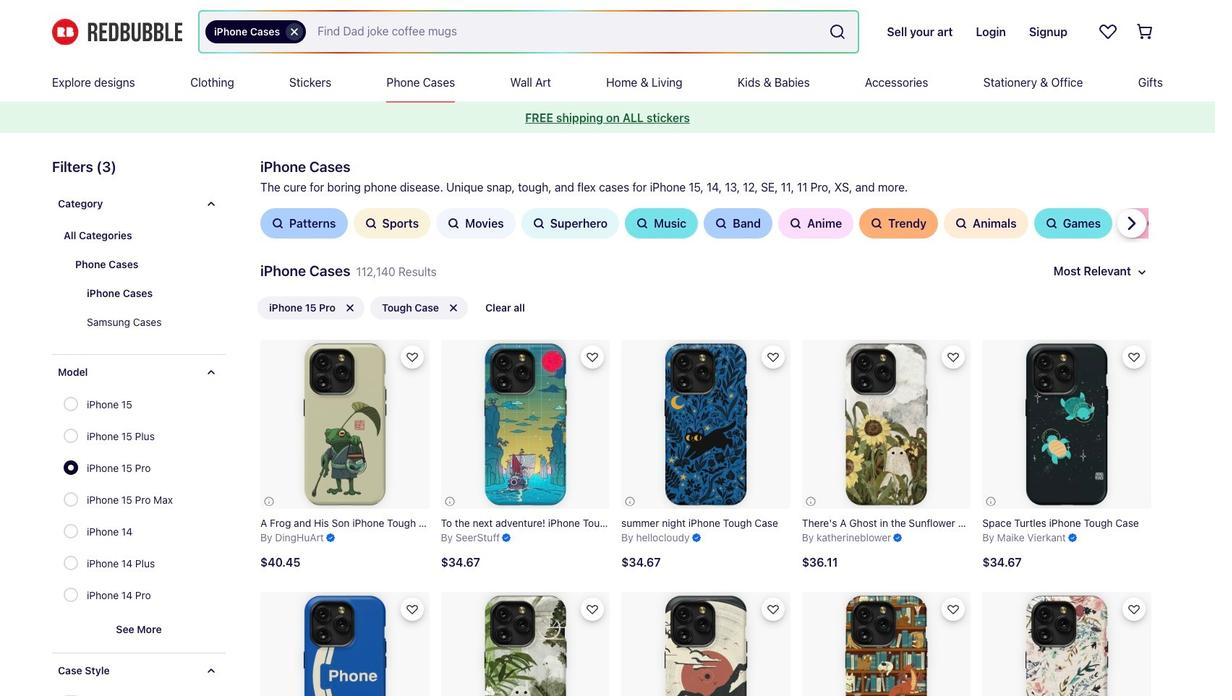 Task type: locate. For each thing, give the bounding box(es) containing it.
model option group
[[64, 390, 182, 613]]

None field
[[200, 12, 858, 52]]

None radio
[[64, 397, 78, 412], [64, 461, 78, 475], [64, 493, 78, 507], [64, 524, 78, 539], [64, 556, 78, 571], [64, 588, 78, 603], [64, 397, 78, 412], [64, 461, 78, 475], [64, 493, 78, 507], [64, 524, 78, 539], [64, 556, 78, 571], [64, 588, 78, 603]]

5 menu item from the left
[[510, 64, 551, 101]]

there's a ghost in the sunflower field again... iphone tough case image
[[802, 340, 971, 509]]

7 menu item from the left
[[738, 64, 810, 101]]

3 menu item from the left
[[289, 64, 331, 101]]

to the next adventure! iphone tough case image
[[441, 340, 610, 509]]

2 menu item from the left
[[190, 64, 234, 101]]

menu item
[[52, 64, 135, 101], [190, 64, 234, 101], [289, 64, 331, 101], [387, 64, 455, 101], [510, 64, 551, 101], [606, 64, 683, 101], [738, 64, 810, 101], [865, 64, 928, 101], [984, 64, 1083, 101], [1138, 64, 1163, 101]]

menu bar
[[52, 64, 1163, 101]]

112,140 results element
[[29, 156, 1199, 697]]

a frog and his son iphone tough case image
[[260, 340, 429, 509]]

None radio
[[64, 429, 78, 443]]

mtn lp... iphone tough case image
[[622, 593, 791, 697]]

9 menu item from the left
[[984, 64, 1083, 101]]



Task type: describe. For each thing, give the bounding box(es) containing it.
10 menu item from the left
[[1138, 64, 1163, 101]]

vintage pay phone sign iphone tough case image
[[260, 593, 429, 697]]

library of the ring iphone tough case image
[[802, 593, 971, 697]]

4 menu item from the left
[[387, 64, 455, 101]]

none radio inside model option group
[[64, 429, 78, 443]]

there's a ghost in the greenhouse again iphone tough case image
[[441, 593, 610, 697]]

space turtles iphone tough case image
[[983, 340, 1152, 509]]

6 menu item from the left
[[606, 64, 683, 101]]

8 menu item from the left
[[865, 64, 928, 101]]

fable floral  iphone tough case image
[[983, 593, 1152, 697]]

Search term search field
[[306, 12, 824, 52]]

1 menu item from the left
[[52, 64, 135, 101]]

summer night iphone tough case image
[[622, 340, 791, 509]]



Task type: vqa. For each thing, say whether or not it's contained in the screenshot.
Accessories link
no



